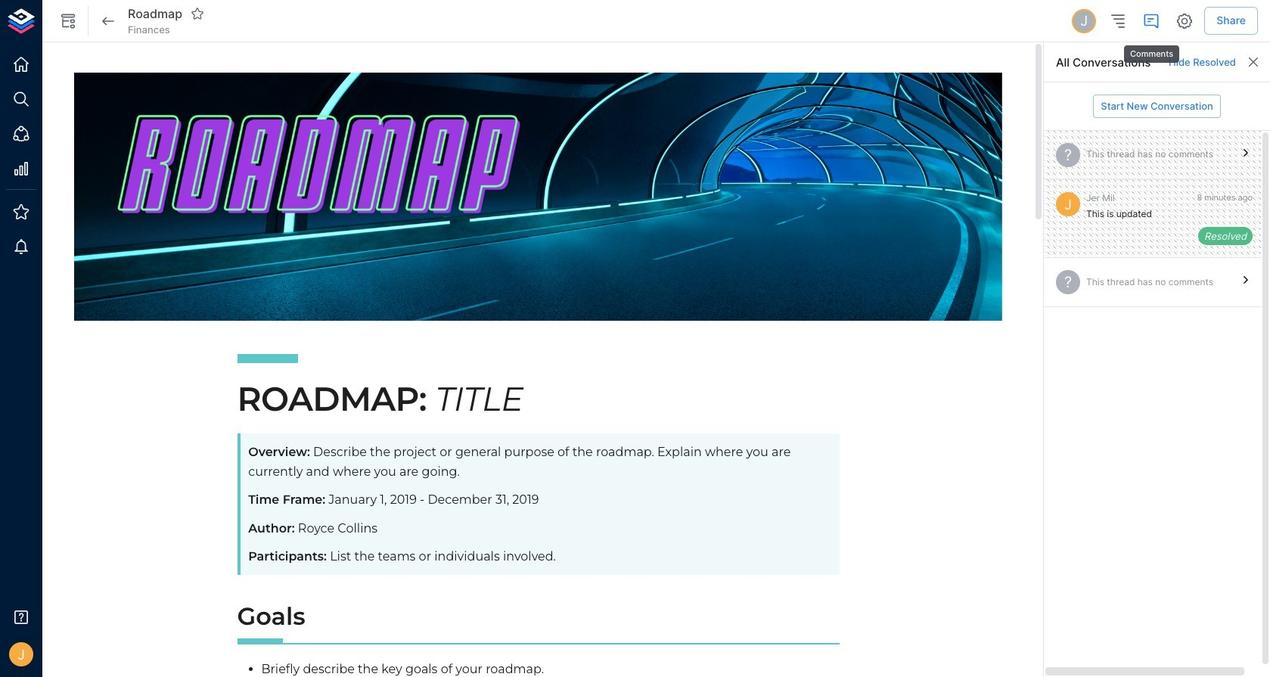 Task type: describe. For each thing, give the bounding box(es) containing it.
settings image
[[1177, 12, 1195, 30]]

table of contents image
[[1110, 12, 1128, 30]]

favorite image
[[191, 7, 204, 21]]

go back image
[[99, 12, 117, 30]]



Task type: vqa. For each thing, say whether or not it's contained in the screenshot.
"Bookmark" icon
no



Task type: locate. For each thing, give the bounding box(es) containing it.
show wiki image
[[59, 12, 77, 30]]

comments image
[[1143, 12, 1161, 30]]

tooltip
[[1123, 35, 1182, 65]]



